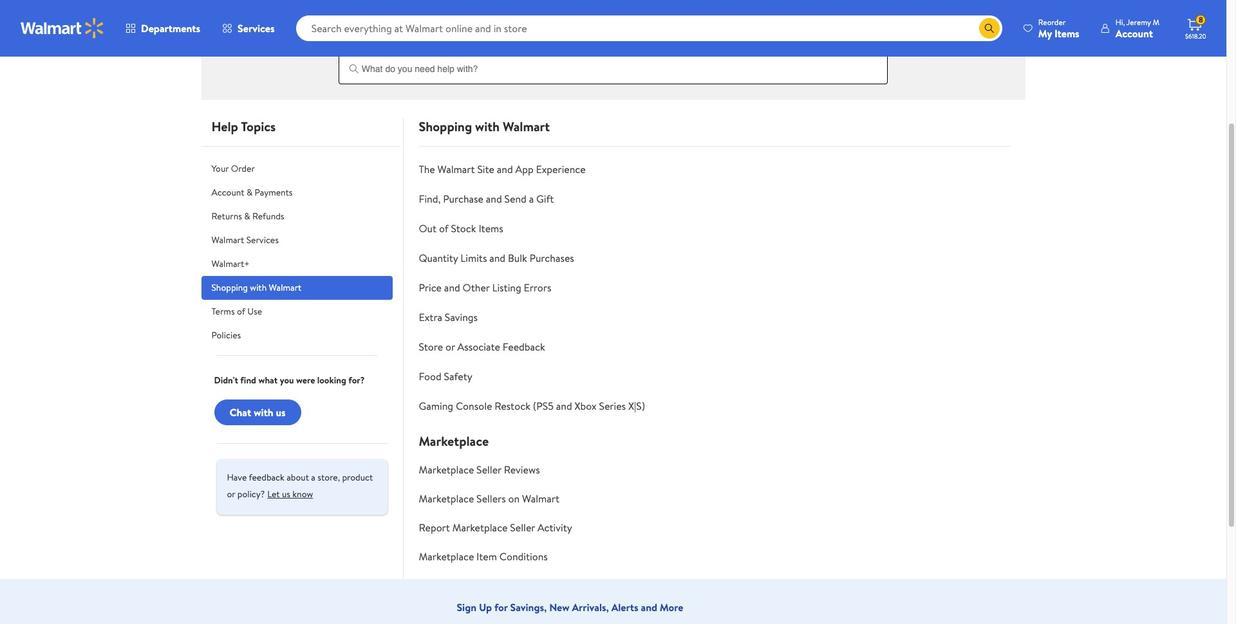 Task type: locate. For each thing, give the bounding box(es) containing it.
product
[[342, 471, 373, 484]]

account inside hi, jeremy m account
[[1116, 26, 1153, 40]]

listing
[[492, 281, 521, 295]]

the walmart site and app experience link
[[419, 162, 586, 176]]

chat with us button
[[214, 400, 301, 426]]

2 horizontal spatial or
[[585, 2, 593, 15]]

0 horizontal spatial items
[[479, 221, 503, 236]]

0 vertical spatial refunds
[[801, 2, 833, 15]]

feedback
[[249, 471, 284, 484]]

your up account & payments in the left top of the page
[[211, 162, 229, 175]]

a inside have feedback about a store, product or policy?
[[311, 471, 315, 484]]

help
[[370, 41, 387, 53]]

your right track
[[420, 2, 437, 15]]

shopping
[[419, 118, 472, 135], [211, 281, 248, 294]]

walmart
[[503, 118, 550, 135], [437, 162, 475, 176], [211, 234, 244, 247], [269, 281, 302, 294], [522, 492, 560, 506]]

search icon image
[[984, 23, 995, 33]]

account inside account & payments link
[[211, 186, 244, 199]]

purchase
[[443, 192, 483, 206]]

of inside terms of use link
[[237, 305, 245, 318]]

and right (ps5
[[556, 399, 572, 413]]

with inside shopping with walmart link
[[250, 281, 267, 294]]

your
[[420, 2, 437, 15], [211, 162, 229, 175]]

walmart services link
[[201, 229, 392, 252]]

find, purchase and send a gift
[[419, 192, 554, 206]]

services inside dropdown button
[[238, 21, 275, 35]]

order up account & payments in the left top of the page
[[231, 162, 255, 175]]

0 horizontal spatial returns & refunds
[[211, 210, 284, 223]]

1 horizontal spatial or
[[445, 340, 455, 354]]

a left store,
[[311, 471, 315, 484]]

about
[[287, 471, 309, 484]]

seller up conditions at bottom left
[[510, 521, 535, 535]]

with right chat
[[254, 405, 273, 420]]

0 vertical spatial with
[[475, 118, 500, 135]]

app
[[515, 162, 534, 176]]

shopping with walmart up site
[[419, 118, 550, 135]]

stock
[[451, 221, 476, 236]]

items
[[1054, 26, 1079, 40], [479, 221, 503, 236]]

0 vertical spatial returns
[[760, 2, 791, 15]]

0 horizontal spatial or
[[227, 488, 235, 501]]

1 vertical spatial shopping
[[211, 281, 248, 294]]

0 horizontal spatial refunds
[[252, 210, 284, 223]]

0 vertical spatial or
[[585, 2, 593, 15]]

1 vertical spatial of
[[237, 305, 245, 318]]

policy?
[[237, 488, 265, 501]]

a left gift
[[529, 192, 534, 206]]

your order link
[[201, 157, 392, 181]]

more
[[660, 601, 683, 615]]

0 horizontal spatial of
[[237, 305, 245, 318]]

shopping up 'the'
[[419, 118, 472, 135]]

with
[[475, 118, 500, 135], [250, 281, 267, 294], [254, 405, 273, 420]]

or down have
[[227, 488, 235, 501]]

8 $618.20
[[1185, 14, 1206, 41]]

0 vertical spatial a
[[529, 192, 534, 206]]

refunds for leftmost returns & refunds link
[[252, 210, 284, 223]]

1 vertical spatial seller
[[510, 521, 535, 535]]

find, purchase and send a gift link
[[419, 192, 554, 206]]

reviews
[[504, 463, 540, 477]]

1 horizontal spatial shopping
[[419, 118, 472, 135]]

0 horizontal spatial your
[[211, 162, 229, 175]]

0 vertical spatial of
[[439, 221, 449, 236]]

1 horizontal spatial returns
[[760, 2, 791, 15]]

marketplace up marketplace sellers on walmart link
[[419, 463, 474, 477]]

use
[[247, 305, 262, 318]]

your order
[[211, 162, 255, 175]]

didn't
[[214, 374, 238, 387]]

0 vertical spatial shopping with walmart
[[419, 118, 550, 135]]

console
[[456, 399, 492, 413]]

shopping down the walmart+
[[211, 281, 248, 294]]

walmart up app
[[503, 118, 550, 135]]

marketplace seller reviews link
[[419, 463, 540, 477]]

price and other listing errors
[[419, 281, 551, 295]]

of right 'out'
[[439, 221, 449, 236]]

marketplace up marketplace item conditions
[[452, 521, 508, 535]]

quantity limits and bulk purchases link
[[419, 251, 574, 265]]

1 vertical spatial shopping with walmart
[[211, 281, 302, 294]]

limits
[[461, 251, 487, 265]]

0 vertical spatial services
[[238, 21, 275, 35]]

search
[[341, 41, 368, 53]]

items right the my
[[1054, 26, 1079, 40]]

1 vertical spatial or
[[445, 340, 455, 354]]

or right 'edit'
[[585, 2, 593, 15]]

you
[[280, 374, 294, 387]]

account left $618.20
[[1116, 26, 1153, 40]]

walmart inside walmart services link
[[211, 234, 244, 247]]

0 horizontal spatial shopping with walmart
[[211, 281, 302, 294]]

1 horizontal spatial refunds
[[801, 2, 833, 15]]

account & payments
[[211, 186, 293, 199]]

1 horizontal spatial items
[[1054, 26, 1079, 40]]

& inside account & payments link
[[247, 186, 253, 199]]

and left more
[[641, 601, 657, 615]]

order right an
[[636, 2, 660, 15]]

returns & refunds link
[[705, 0, 888, 28], [201, 205, 392, 229]]

1 vertical spatial &
[[247, 186, 253, 199]]

1 vertical spatial returns
[[211, 210, 242, 223]]

0 vertical spatial shopping
[[419, 118, 472, 135]]

of for out
[[439, 221, 449, 236]]

1 vertical spatial refunds
[[252, 210, 284, 223]]

safety
[[444, 370, 472, 384]]

marketplace up report
[[419, 492, 474, 506]]

report marketplace seller activity link
[[419, 521, 572, 535]]

1 horizontal spatial returns & refunds link
[[705, 0, 888, 28]]

0 vertical spatial items
[[1054, 26, 1079, 40]]

0 horizontal spatial returns
[[211, 210, 242, 223]]

What do you need help with? search field
[[339, 53, 888, 84]]

with up use at the left of page
[[250, 281, 267, 294]]

1 horizontal spatial of
[[439, 221, 449, 236]]

food
[[419, 370, 441, 384]]

and right price
[[444, 281, 460, 295]]

out of stock items link
[[419, 221, 503, 236]]

or for store
[[445, 340, 455, 354]]

let us know
[[267, 488, 313, 501]]

account
[[1116, 26, 1153, 40], [211, 186, 244, 199]]

purchases
[[530, 251, 574, 265]]

the
[[419, 162, 435, 176]]

and right site
[[497, 162, 513, 176]]

1 horizontal spatial seller
[[510, 521, 535, 535]]

0 vertical spatial seller
[[476, 463, 501, 477]]

items right stock
[[479, 221, 503, 236]]

associate
[[457, 340, 500, 354]]

quantity limits and bulk purchases
[[419, 251, 574, 265]]

marketplace item conditions
[[419, 550, 548, 564]]

1 horizontal spatial returns & refunds
[[760, 2, 833, 15]]

hi, jeremy m account
[[1116, 16, 1159, 40]]

1 vertical spatial a
[[311, 471, 315, 484]]

order right track
[[439, 2, 463, 15]]

1 vertical spatial with
[[250, 281, 267, 294]]

seller up marketplace sellers on walmart link
[[476, 463, 501, 477]]

with inside chat with us button
[[254, 405, 273, 420]]

gaming console restock (ps5 and xbox series x|s) link
[[419, 399, 645, 413]]

with up site
[[475, 118, 500, 135]]

marketplace down report
[[419, 550, 474, 564]]

1 vertical spatial us
[[282, 488, 290, 501]]

0 horizontal spatial a
[[311, 471, 315, 484]]

walmart down walmart+ link
[[269, 281, 302, 294]]

cancel
[[596, 2, 622, 15]]

walmart services
[[211, 234, 279, 247]]

with for chat with us button
[[254, 405, 273, 420]]

us down you at the bottom
[[276, 405, 286, 420]]

1 vertical spatial returns & refunds
[[211, 210, 284, 223]]

marketplace seller reviews
[[419, 463, 540, 477]]

reorder
[[1038, 16, 1066, 27]]

1 vertical spatial items
[[479, 221, 503, 236]]

didn't find what you were looking for?
[[214, 374, 365, 387]]

$618.20
[[1185, 32, 1206, 41]]

let
[[267, 488, 280, 501]]

or right store
[[445, 340, 455, 354]]

refunds
[[801, 2, 833, 15], [252, 210, 284, 223]]

Search search field
[[296, 15, 1002, 41]]

terms
[[211, 305, 235, 318]]

1 vertical spatial account
[[211, 186, 244, 199]]

of left use at the left of page
[[237, 305, 245, 318]]

walmart inside shopping with walmart link
[[269, 281, 302, 294]]

marketplace item conditions link
[[419, 550, 548, 564]]

Walmart Site-Wide search field
[[296, 15, 1002, 41]]

help topics
[[211, 118, 276, 135]]

walmart up the walmart+
[[211, 234, 244, 247]]

marketplace for marketplace
[[419, 433, 489, 450]]

marketplace up marketplace seller reviews at left bottom
[[419, 433, 489, 450]]

0 vertical spatial account
[[1116, 26, 1153, 40]]

for
[[494, 601, 508, 615]]

services
[[238, 21, 275, 35], [246, 234, 279, 247]]

walmart right 'the'
[[437, 162, 475, 176]]

1 vertical spatial returns & refunds link
[[201, 205, 392, 229]]

sign
[[457, 601, 476, 615]]

0 vertical spatial returns & refunds
[[760, 2, 833, 15]]

store or associate feedback
[[419, 340, 545, 354]]

shopping with walmart up use at the left of page
[[211, 281, 302, 294]]

of
[[439, 221, 449, 236], [237, 305, 245, 318]]

feedback
[[503, 340, 545, 354]]

a
[[529, 192, 534, 206], [311, 471, 315, 484]]

extra savings link
[[419, 310, 478, 324]]

2 vertical spatial with
[[254, 405, 273, 420]]

and left bulk
[[489, 251, 505, 265]]

and left "send"
[[486, 192, 502, 206]]

us right let
[[282, 488, 290, 501]]

0 vertical spatial your
[[420, 2, 437, 15]]

departments button
[[115, 13, 211, 44]]

1 horizontal spatial account
[[1116, 26, 1153, 40]]

conditions
[[499, 550, 548, 564]]

1 horizontal spatial a
[[529, 192, 534, 206]]

gaming
[[419, 399, 453, 413]]

report marketplace seller activity
[[419, 521, 572, 535]]

&
[[793, 2, 799, 15], [247, 186, 253, 199], [244, 210, 250, 223]]

0 vertical spatial us
[[276, 405, 286, 420]]

2 vertical spatial or
[[227, 488, 235, 501]]

0 horizontal spatial account
[[211, 186, 244, 199]]

account down 'your order'
[[211, 186, 244, 199]]

food safety link
[[419, 370, 472, 384]]

find,
[[419, 192, 441, 206]]



Task type: vqa. For each thing, say whether or not it's contained in the screenshot.
APP
yes



Task type: describe. For each thing, give the bounding box(es) containing it.
reorder my items
[[1038, 16, 1079, 40]]

policies link
[[201, 324, 392, 348]]

1 horizontal spatial shopping with walmart
[[419, 118, 550, 135]]

site
[[477, 162, 494, 176]]

marketplace for marketplace seller reviews
[[419, 463, 474, 477]]

1 horizontal spatial order
[[439, 2, 463, 15]]

help
[[211, 118, 238, 135]]

services button
[[211, 13, 286, 44]]

what
[[258, 374, 278, 387]]

topics
[[389, 41, 413, 53]]

edit
[[567, 2, 583, 15]]

looking
[[317, 374, 346, 387]]

x|s)
[[628, 399, 645, 413]]

on
[[508, 492, 520, 506]]

search help topics
[[341, 41, 413, 53]]

for?
[[348, 374, 365, 387]]

find
[[240, 374, 256, 387]]

0 horizontal spatial seller
[[476, 463, 501, 477]]

gift
[[536, 192, 554, 206]]

track your order link
[[339, 0, 522, 28]]

1 horizontal spatial your
[[420, 2, 437, 15]]

returns for the top returns & refunds link
[[760, 2, 791, 15]]

up
[[479, 601, 492, 615]]

departments
[[141, 21, 200, 35]]

payments
[[255, 186, 293, 199]]

terms of use link
[[201, 300, 392, 324]]

2 horizontal spatial order
[[636, 2, 660, 15]]

alerts
[[611, 601, 638, 615]]

1 vertical spatial services
[[246, 234, 279, 247]]

terms of use
[[211, 305, 262, 318]]

item
[[476, 550, 497, 564]]

policies
[[211, 329, 241, 342]]

walmart+ link
[[201, 252, 392, 276]]

quantity
[[419, 251, 458, 265]]

marketplace for marketplace item conditions
[[419, 550, 474, 564]]

my
[[1038, 26, 1052, 40]]

topics
[[241, 118, 276, 135]]

or inside have feedback about a store, product or policy?
[[227, 488, 235, 501]]

chat
[[230, 405, 251, 420]]

or for edit
[[585, 2, 593, 15]]

price
[[419, 281, 442, 295]]

track
[[397, 2, 418, 15]]

series
[[599, 399, 626, 413]]

shopping with walmart link
[[201, 276, 392, 300]]

send
[[504, 192, 527, 206]]

out of stock items
[[419, 221, 503, 236]]

out
[[419, 221, 437, 236]]

returns & refunds for the top returns & refunds link
[[760, 2, 833, 15]]

the walmart site and app experience
[[419, 162, 586, 176]]

edit or cancel an order link
[[522, 0, 705, 28]]

chat with us
[[230, 405, 286, 420]]

extra
[[419, 310, 442, 324]]

price and other listing errors link
[[419, 281, 551, 295]]

report
[[419, 521, 450, 535]]

store
[[419, 340, 443, 354]]

0 vertical spatial &
[[793, 2, 799, 15]]

let us know link
[[267, 484, 313, 505]]

walmart+
[[211, 258, 250, 270]]

items inside reorder my items
[[1054, 26, 1079, 40]]

hi,
[[1116, 16, 1125, 27]]

0 horizontal spatial returns & refunds link
[[201, 205, 392, 229]]

marketplace for marketplace sellers on walmart
[[419, 492, 474, 506]]

edit or cancel an order
[[567, 2, 660, 15]]

store or associate feedback link
[[419, 340, 545, 354]]

restock
[[495, 399, 530, 413]]

refunds for the top returns & refunds link
[[801, 2, 833, 15]]

of for terms
[[237, 305, 245, 318]]

marketplace sellers on walmart
[[419, 492, 560, 506]]

gaming console restock (ps5 and xbox series x|s)
[[419, 399, 645, 413]]

experience
[[536, 162, 586, 176]]

with for shopping with walmart link
[[250, 281, 267, 294]]

have
[[227, 471, 247, 484]]

0 horizontal spatial order
[[231, 162, 255, 175]]

returns for leftmost returns & refunds link
[[211, 210, 242, 223]]

new
[[549, 601, 570, 615]]

(ps5
[[533, 399, 554, 413]]

know
[[293, 488, 313, 501]]

0 vertical spatial returns & refunds link
[[705, 0, 888, 28]]

8
[[1199, 14, 1203, 25]]

walmart right on
[[522, 492, 560, 506]]

arrivals,
[[572, 601, 609, 615]]

extra savings
[[419, 310, 478, 324]]

savings
[[445, 310, 478, 324]]

let us know button
[[267, 484, 313, 505]]

activity
[[538, 521, 572, 535]]

returns & refunds for leftmost returns & refunds link
[[211, 210, 284, 223]]

track your order
[[397, 2, 463, 15]]

m
[[1153, 16, 1159, 27]]

bulk
[[508, 251, 527, 265]]

walmart image
[[21, 18, 104, 39]]

jeremy
[[1127, 16, 1151, 27]]

marketplace sellers on walmart link
[[419, 492, 560, 506]]

Search help topics search field
[[339, 41, 888, 84]]

savings,
[[510, 601, 547, 615]]

2 vertical spatial &
[[244, 210, 250, 223]]

0 horizontal spatial shopping
[[211, 281, 248, 294]]

other
[[463, 281, 490, 295]]

1 vertical spatial your
[[211, 162, 229, 175]]



